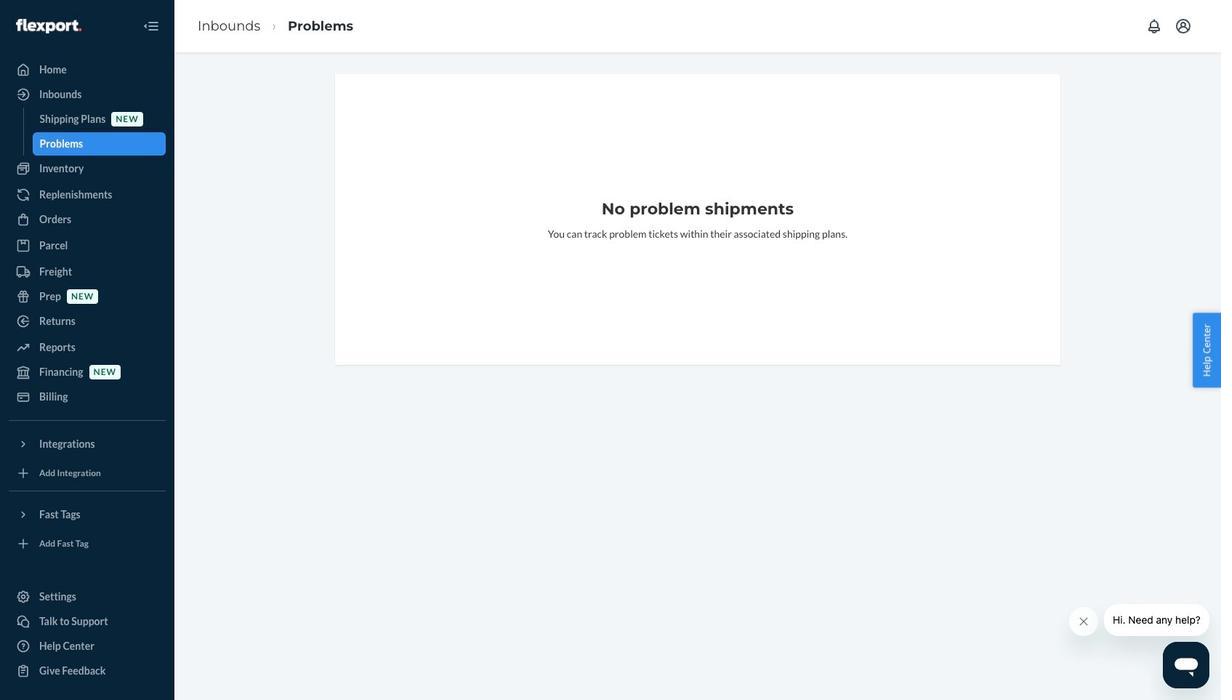 Task type: vqa. For each thing, say whether or not it's contained in the screenshot.
0 associated with Orders
no



Task type: locate. For each thing, give the bounding box(es) containing it.
breadcrumbs navigation
[[186, 5, 365, 48]]

open notifications image
[[1146, 17, 1163, 35]]

close navigation image
[[143, 17, 160, 35]]

flexport logo image
[[16, 19, 81, 33]]



Task type: describe. For each thing, give the bounding box(es) containing it.
open account menu image
[[1175, 17, 1192, 35]]



